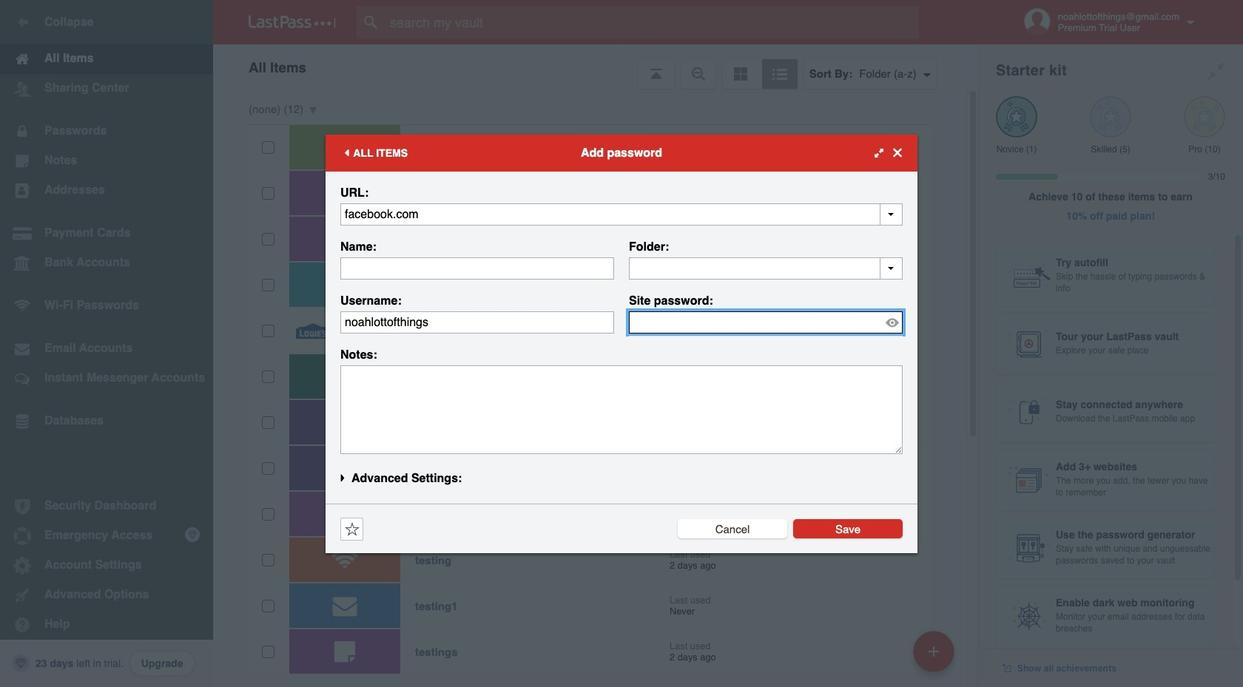 Task type: locate. For each thing, give the bounding box(es) containing it.
vault options navigation
[[213, 44, 979, 89]]

new item navigation
[[908, 627, 964, 688]]

None password field
[[629, 311, 903, 334]]

search my vault text field
[[357, 6, 948, 38]]

main navigation navigation
[[0, 0, 213, 688]]

dialog
[[326, 134, 918, 553]]

new item image
[[929, 647, 940, 657]]

None text field
[[341, 257, 615, 279], [629, 257, 903, 279], [341, 365, 903, 454], [341, 257, 615, 279], [629, 257, 903, 279], [341, 365, 903, 454]]

None text field
[[341, 203, 903, 225], [341, 311, 615, 334], [341, 203, 903, 225], [341, 311, 615, 334]]



Task type: describe. For each thing, give the bounding box(es) containing it.
lastpass image
[[249, 16, 336, 29]]

Search search field
[[357, 6, 948, 38]]



